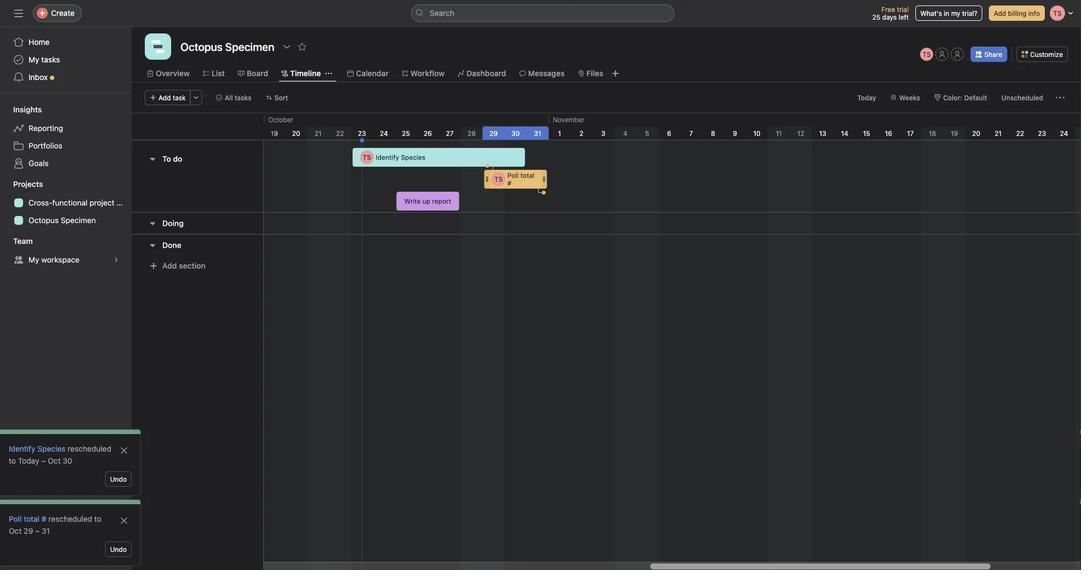 Task type: describe. For each thing, give the bounding box(es) containing it.
9
[[733, 130, 738, 137]]

team button
[[0, 236, 33, 247]]

0 vertical spatial 31
[[534, 130, 542, 137]]

goals link
[[7, 155, 125, 172]]

add billing info button
[[990, 5, 1046, 21]]

rescheduled inside rescheduled to
[[68, 445, 111, 454]]

free trial 25 days left
[[873, 5, 910, 21]]

1 21 from the left
[[315, 130, 322, 137]]

my workspace
[[29, 256, 80, 265]]

sort
[[275, 94, 288, 102]]

timeline link
[[282, 68, 321, 80]]

workflow
[[411, 69, 445, 78]]

15
[[864, 130, 871, 137]]

doing button
[[162, 214, 184, 234]]

home
[[29, 38, 50, 47]]

unscheduled
[[1002, 94, 1044, 102]]

undo button for today – oct 30
[[105, 472, 132, 487]]

my tasks link
[[7, 51, 125, 69]]

all tasks
[[225, 94, 252, 102]]

all tasks button
[[211, 90, 257, 105]]

home link
[[7, 33, 125, 51]]

project
[[90, 198, 115, 207]]

my tasks
[[29, 55, 60, 64]]

today for today – oct 30
[[18, 457, 39, 466]]

customize button
[[1017, 47, 1069, 62]]

0 horizontal spatial 25
[[402, 130, 410, 137]]

a
[[527, 304, 531, 311]]

0 horizontal spatial more actions image
[[193, 94, 200, 101]]

add section button
[[145, 256, 210, 276]]

all
[[225, 94, 233, 102]]

poll for poll total # rescheduled to oct 29 – 31
[[9, 515, 22, 524]]

to do button
[[162, 149, 182, 169]]

26
[[424, 130, 432, 137]]

overview link
[[147, 68, 190, 80]]

add for add section
[[162, 262, 177, 271]]

7
[[690, 130, 694, 137]]

2 21 from the left
[[996, 130, 1003, 137]]

– inside poll total # rescheduled to oct 29 – 31
[[35, 527, 40, 536]]

octopus specimen
[[29, 216, 96, 225]]

overview
[[156, 69, 190, 78]]

poll total #
[[508, 172, 535, 187]]

undo button for oct 29 – 31
[[105, 542, 132, 558]]

13
[[820, 130, 827, 137]]

my
[[952, 9, 961, 17]]

undo for today – oct 30
[[110, 476, 127, 484]]

16
[[886, 130, 893, 137]]

3
[[602, 130, 606, 137]]

messages link
[[520, 68, 565, 80]]

dashboard
[[467, 69, 507, 78]]

in
[[945, 9, 950, 17]]

tasks for my tasks
[[41, 55, 60, 64]]

# for poll total #
[[508, 179, 512, 187]]

1 23 from the left
[[358, 130, 366, 137]]

31 inside poll total # rescheduled to oct 29 – 31
[[42, 527, 50, 536]]

projects button
[[0, 179, 43, 190]]

1 20 from the left
[[292, 130, 300, 137]]

close image for oct 29 – 31
[[120, 517, 128, 526]]

# for poll total # rescheduled to oct 29 – 31
[[42, 515, 46, 524]]

list
[[212, 69, 225, 78]]

today for today
[[858, 94, 877, 102]]

poll for poll total #
[[508, 172, 519, 179]]

files
[[587, 69, 604, 78]]

board
[[247, 69, 268, 78]]

undo for oct 29 – 31
[[110, 546, 127, 554]]

cross-
[[29, 198, 52, 207]]

1 vertical spatial species
[[37, 445, 66, 454]]

ts inside button
[[923, 51, 932, 58]]

trial
[[898, 5, 910, 13]]

global element
[[0, 27, 132, 93]]

1 24 from the left
[[380, 130, 388, 137]]

ts for identify species
[[363, 154, 371, 161]]

write
[[405, 198, 421, 205]]

days
[[883, 13, 897, 21]]

projects element
[[0, 175, 132, 232]]

0 vertical spatial oct
[[48, 457, 61, 466]]

dashboard link
[[458, 68, 507, 80]]

12
[[798, 130, 805, 137]]

calendar link
[[347, 68, 389, 80]]

1 vertical spatial identify
[[9, 445, 35, 454]]

4
[[624, 130, 628, 137]]

add billing info
[[995, 9, 1041, 17]]

default
[[965, 94, 988, 102]]

section
[[179, 262, 206, 271]]

poll total # link
[[9, 515, 46, 524]]

reporting link
[[7, 120, 125, 137]]

1 horizontal spatial –
[[41, 457, 46, 466]]

total for poll total #
[[521, 172, 535, 179]]

2 22 from the left
[[1017, 130, 1025, 137]]

collapse task list for the section to do image
[[148, 155, 157, 164]]

october
[[268, 116, 294, 124]]

to do
[[162, 155, 182, 164]]

insights element
[[0, 100, 132, 175]]

add tab image
[[611, 69, 620, 78]]

1 horizontal spatial species
[[401, 154, 426, 161]]

my workspace link
[[7, 251, 125, 269]]

search
[[430, 9, 455, 18]]

close image for today – oct 30
[[120, 447, 128, 456]]

up
[[423, 198, 431, 205]]

billing
[[1009, 9, 1027, 17]]

tab actions image
[[325, 70, 332, 77]]

1 horizontal spatial 29
[[490, 130, 498, 137]]

november
[[553, 116, 585, 124]]

rescheduled to
[[9, 445, 111, 466]]

add for add billing info
[[995, 9, 1007, 17]]

share button
[[971, 47, 1008, 62]]

18
[[930, 130, 937, 137]]

portfolios link
[[7, 137, 125, 155]]

teams element
[[0, 232, 132, 271]]

to inside "click anywhere to create a task"
[[498, 304, 504, 311]]

color:
[[944, 94, 963, 102]]

to inside poll total # rescheduled to oct 29 – 31
[[94, 515, 101, 524]]



Task type: vqa. For each thing, say whether or not it's contained in the screenshot.
the leftmost Oct
yes



Task type: locate. For each thing, give the bounding box(es) containing it.
functional
[[52, 198, 88, 207]]

cross-functional project plan link
[[7, 194, 132, 212]]

1 my from the top
[[29, 55, 39, 64]]

1 horizontal spatial #
[[508, 179, 512, 187]]

1 horizontal spatial task
[[449, 311, 462, 319]]

1 vertical spatial oct
[[9, 527, 22, 536]]

0 vertical spatial add
[[995, 9, 1007, 17]]

1 horizontal spatial identify
[[376, 154, 399, 161]]

0 vertical spatial 30
[[512, 130, 520, 137]]

plan
[[117, 198, 132, 207]]

write up report
[[405, 198, 452, 205]]

add inside button
[[162, 262, 177, 271]]

1 horizontal spatial tasks
[[235, 94, 252, 102]]

1 vertical spatial task
[[449, 311, 462, 319]]

1 vertical spatial rescheduled
[[48, 515, 92, 524]]

1 vertical spatial identify species
[[9, 445, 66, 454]]

hide sidebar image
[[14, 9, 23, 18]]

0 vertical spatial poll
[[508, 172, 519, 179]]

collapse task list for the section done image
[[148, 241, 157, 250]]

add down "overview" link
[[159, 94, 171, 102]]

1 undo from the top
[[110, 476, 127, 484]]

add
[[995, 9, 1007, 17], [159, 94, 171, 102], [162, 262, 177, 271]]

reporting
[[29, 124, 63, 133]]

click anywhere to create a task
[[449, 304, 531, 319]]

0 vertical spatial ts
[[923, 51, 932, 58]]

0 horizontal spatial 24
[[380, 130, 388, 137]]

1 horizontal spatial identify species
[[376, 154, 426, 161]]

1 horizontal spatial 31
[[534, 130, 542, 137]]

31 down poll total # link
[[42, 527, 50, 536]]

25 left days
[[873, 13, 881, 21]]

1 horizontal spatial to
[[94, 515, 101, 524]]

–
[[41, 457, 46, 466], [35, 527, 40, 536]]

0 vertical spatial #
[[508, 179, 512, 187]]

2 24 from the left
[[1061, 130, 1069, 137]]

1 horizontal spatial more actions image
[[1057, 93, 1065, 102]]

octopus specimen link
[[7, 212, 125, 229]]

oct down identify species link
[[48, 457, 61, 466]]

1 horizontal spatial 20
[[973, 130, 981, 137]]

tasks inside dropdown button
[[235, 94, 252, 102]]

my for my workspace
[[29, 256, 39, 265]]

2 undo from the top
[[110, 546, 127, 554]]

my inside 'global' element
[[29, 55, 39, 64]]

to inside rescheduled to
[[9, 457, 16, 466]]

0 horizontal spatial 29
[[24, 527, 33, 536]]

0 horizontal spatial poll
[[9, 515, 22, 524]]

2 my from the top
[[29, 256, 39, 265]]

task inside button
[[173, 94, 186, 102]]

sort button
[[261, 90, 293, 105]]

what's in my trial?
[[921, 9, 978, 17]]

0 horizontal spatial oct
[[9, 527, 22, 536]]

rescheduled right poll total # link
[[48, 515, 92, 524]]

1 vertical spatial undo
[[110, 546, 127, 554]]

done
[[162, 241, 181, 250]]

2 horizontal spatial to
[[498, 304, 504, 311]]

tasks inside 'global' element
[[41, 55, 60, 64]]

task inside "click anywhere to create a task"
[[449, 311, 462, 319]]

workflow link
[[402, 68, 445, 80]]

what's
[[921, 9, 943, 17]]

0 horizontal spatial #
[[42, 515, 46, 524]]

31 left 1
[[534, 130, 542, 137]]

2 horizontal spatial ts
[[923, 51, 932, 58]]

0 vertical spatial –
[[41, 457, 46, 466]]

left
[[899, 13, 910, 21]]

1 horizontal spatial 19
[[951, 130, 959, 137]]

0 vertical spatial close image
[[120, 447, 128, 456]]

1 horizontal spatial poll
[[508, 172, 519, 179]]

identify species link
[[9, 445, 66, 454]]

poll inside poll total # rescheduled to oct 29 – 31
[[9, 515, 22, 524]]

calendar
[[356, 69, 389, 78]]

30 down identify species link
[[63, 457, 72, 466]]

weeks
[[900, 94, 921, 102]]

identify
[[376, 154, 399, 161], [9, 445, 35, 454]]

more actions image right unscheduled
[[1057, 93, 1065, 102]]

1 horizontal spatial 25
[[873, 13, 881, 21]]

oct down poll total # link
[[9, 527, 22, 536]]

task
[[173, 94, 186, 102], [449, 311, 462, 319]]

tasks down home
[[41, 55, 60, 64]]

trial?
[[963, 9, 978, 17]]

task left anywhere
[[449, 311, 462, 319]]

today down identify species link
[[18, 457, 39, 466]]

color: default
[[944, 94, 988, 102]]

None text field
[[178, 37, 277, 57]]

31
[[534, 130, 542, 137], [42, 527, 50, 536]]

2 vertical spatial to
[[94, 515, 101, 524]]

oct inside poll total # rescheduled to oct 29 – 31
[[9, 527, 22, 536]]

1 vertical spatial undo button
[[105, 542, 132, 558]]

0 horizontal spatial to
[[9, 457, 16, 466]]

1 vertical spatial total
[[24, 515, 40, 524]]

0 vertical spatial total
[[521, 172, 535, 179]]

1 close image from the top
[[120, 447, 128, 456]]

0 horizontal spatial 30
[[63, 457, 72, 466]]

29 inside poll total # rescheduled to oct 29 – 31
[[24, 527, 33, 536]]

species
[[401, 154, 426, 161], [37, 445, 66, 454]]

species down 26
[[401, 154, 426, 161]]

0 vertical spatial task
[[173, 94, 186, 102]]

17
[[908, 130, 915, 137]]

rescheduled up today – oct 30
[[68, 445, 111, 454]]

1 horizontal spatial 22
[[1017, 130, 1025, 137]]

unscheduled button
[[997, 90, 1049, 105]]

2 19 from the left
[[951, 130, 959, 137]]

0 vertical spatial 25
[[873, 13, 881, 21]]

color: default button
[[930, 90, 993, 105]]

specimen
[[61, 216, 96, 225]]

1 vertical spatial 29
[[24, 527, 33, 536]]

29 down poll total # link
[[24, 527, 33, 536]]

rescheduled inside poll total # rescheduled to oct 29 – 31
[[48, 515, 92, 524]]

0 vertical spatial identify species
[[376, 154, 426, 161]]

task down the overview
[[173, 94, 186, 102]]

my up inbox
[[29, 55, 39, 64]]

timeline image
[[152, 40, 165, 53]]

1 horizontal spatial today
[[858, 94, 877, 102]]

total inside poll total #
[[521, 172, 535, 179]]

0 vertical spatial today
[[858, 94, 877, 102]]

14
[[842, 130, 849, 137]]

create
[[51, 9, 75, 18]]

1 undo button from the top
[[105, 472, 132, 487]]

30 right 28
[[512, 130, 520, 137]]

search list box
[[411, 4, 675, 22]]

20 down the default
[[973, 130, 981, 137]]

25 left 26
[[402, 130, 410, 137]]

23
[[358, 130, 366, 137], [1039, 130, 1047, 137]]

tasks right the all
[[235, 94, 252, 102]]

1 vertical spatial to
[[9, 457, 16, 466]]

ts for poll total #
[[495, 176, 503, 183]]

insights button
[[0, 104, 42, 115]]

free
[[882, 5, 896, 13]]

poll
[[508, 172, 519, 179], [9, 515, 22, 524]]

0 vertical spatial species
[[401, 154, 426, 161]]

1 vertical spatial poll
[[9, 515, 22, 524]]

1 vertical spatial close image
[[120, 517, 128, 526]]

1 horizontal spatial 23
[[1039, 130, 1047, 137]]

1 horizontal spatial 30
[[512, 130, 520, 137]]

add task button
[[145, 90, 191, 105]]

1 vertical spatial –
[[35, 527, 40, 536]]

1 horizontal spatial 21
[[996, 130, 1003, 137]]

0 horizontal spatial 23
[[358, 130, 366, 137]]

0 horizontal spatial species
[[37, 445, 66, 454]]

29 right 28
[[490, 130, 498, 137]]

2
[[580, 130, 584, 137]]

my inside teams element
[[29, 256, 39, 265]]

0 horizontal spatial task
[[173, 94, 186, 102]]

0 horizontal spatial 19
[[271, 130, 278, 137]]

2 23 from the left
[[1039, 130, 1047, 137]]

add left billing
[[995, 9, 1007, 17]]

my for my tasks
[[29, 55, 39, 64]]

11
[[776, 130, 783, 137]]

8
[[711, 130, 716, 137]]

# inside poll total #
[[508, 179, 512, 187]]

25 inside the free trial 25 days left
[[873, 13, 881, 21]]

poll total # rescheduled to oct 29 – 31
[[9, 515, 101, 536]]

see details, my workspace image
[[113, 257, 120, 263]]

5
[[646, 130, 650, 137]]

2 vertical spatial add
[[162, 262, 177, 271]]

6
[[668, 130, 672, 137]]

28
[[468, 130, 476, 137]]

what's in my trial? button
[[916, 5, 983, 21]]

identify species up today – oct 30
[[9, 445, 66, 454]]

0 horizontal spatial identify species
[[9, 445, 66, 454]]

27
[[446, 130, 454, 137]]

inbox
[[29, 73, 48, 82]]

0 horizontal spatial 31
[[42, 527, 50, 536]]

1 vertical spatial #
[[42, 515, 46, 524]]

team
[[13, 237, 33, 246]]

0 vertical spatial undo button
[[105, 472, 132, 487]]

1 horizontal spatial total
[[521, 172, 535, 179]]

my down team
[[29, 256, 39, 265]]

today – oct 30
[[18, 457, 72, 466]]

0 vertical spatial rescheduled
[[68, 445, 111, 454]]

1 vertical spatial 31
[[42, 527, 50, 536]]

0 horizontal spatial 20
[[292, 130, 300, 137]]

#
[[508, 179, 512, 187], [42, 515, 46, 524]]

0 horizontal spatial today
[[18, 457, 39, 466]]

messages
[[528, 69, 565, 78]]

0 vertical spatial 29
[[490, 130, 498, 137]]

20 down 'october'
[[292, 130, 300, 137]]

1 vertical spatial tasks
[[235, 94, 252, 102]]

more actions image
[[1057, 93, 1065, 102], [193, 94, 200, 101]]

1 vertical spatial 25
[[402, 130, 410, 137]]

collapse task list for the section doing image
[[148, 219, 157, 228]]

undo
[[110, 476, 127, 484], [110, 546, 127, 554]]

19 right the 18 on the top
[[951, 130, 959, 137]]

customize
[[1031, 51, 1064, 58]]

projects
[[13, 180, 43, 189]]

0 horizontal spatial tasks
[[41, 55, 60, 64]]

1 vertical spatial ts
[[363, 154, 371, 161]]

1
[[558, 130, 561, 137]]

2 close image from the top
[[120, 517, 128, 526]]

add to starred image
[[298, 42, 307, 51]]

show options image
[[283, 42, 292, 51]]

1 vertical spatial my
[[29, 256, 39, 265]]

today inside button
[[858, 94, 877, 102]]

tasks for all tasks
[[235, 94, 252, 102]]

search button
[[411, 4, 675, 22]]

board link
[[238, 68, 268, 80]]

1 vertical spatial add
[[159, 94, 171, 102]]

19
[[271, 130, 278, 137], [951, 130, 959, 137]]

octopus
[[29, 216, 59, 225]]

19 down 'october'
[[271, 130, 278, 137]]

share
[[985, 51, 1003, 58]]

30
[[512, 130, 520, 137], [63, 457, 72, 466]]

to
[[498, 304, 504, 311], [9, 457, 16, 466], [94, 515, 101, 524]]

today button
[[853, 90, 882, 105]]

2 undo button from the top
[[105, 542, 132, 558]]

1 vertical spatial today
[[18, 457, 39, 466]]

1 22 from the left
[[336, 130, 344, 137]]

0 vertical spatial my
[[29, 55, 39, 64]]

undo button
[[105, 472, 132, 487], [105, 542, 132, 558]]

0 horizontal spatial ts
[[363, 154, 371, 161]]

2 20 from the left
[[973, 130, 981, 137]]

# inside poll total # rescheduled to oct 29 – 31
[[42, 515, 46, 524]]

identify species
[[376, 154, 426, 161], [9, 445, 66, 454]]

add task
[[159, 94, 186, 102]]

click
[[449, 304, 464, 311]]

1 vertical spatial 30
[[63, 457, 72, 466]]

– down poll total # link
[[35, 527, 40, 536]]

add for add task
[[159, 94, 171, 102]]

weeks button
[[886, 90, 926, 105]]

29
[[490, 130, 498, 137], [24, 527, 33, 536]]

timeline
[[290, 69, 321, 78]]

0 horizontal spatial 22
[[336, 130, 344, 137]]

0 vertical spatial undo
[[110, 476, 127, 484]]

done button
[[162, 236, 181, 256]]

identify species down 26
[[376, 154, 426, 161]]

0 horizontal spatial –
[[35, 527, 40, 536]]

more actions image right the add task
[[193, 94, 200, 101]]

today up 15
[[858, 94, 877, 102]]

files link
[[578, 68, 604, 80]]

species up today – oct 30
[[37, 445, 66, 454]]

0 horizontal spatial 21
[[315, 130, 322, 137]]

1 horizontal spatial 24
[[1061, 130, 1069, 137]]

– down identify species link
[[41, 457, 46, 466]]

1 horizontal spatial ts
[[495, 176, 503, 183]]

0 horizontal spatial total
[[24, 515, 40, 524]]

1 horizontal spatial oct
[[48, 457, 61, 466]]

0 vertical spatial identify
[[376, 154, 399, 161]]

total for poll total # rescheduled to oct 29 – 31
[[24, 515, 40, 524]]

create
[[506, 304, 526, 311]]

doing
[[162, 219, 184, 228]]

add down done button
[[162, 262, 177, 271]]

create button
[[33, 4, 82, 22]]

10
[[754, 130, 761, 137]]

2 vertical spatial ts
[[495, 176, 503, 183]]

list link
[[203, 68, 225, 80]]

0 horizontal spatial identify
[[9, 445, 35, 454]]

0 vertical spatial tasks
[[41, 55, 60, 64]]

poll inside poll total #
[[508, 172, 519, 179]]

close image
[[120, 447, 128, 456], [120, 517, 128, 526]]

1 19 from the left
[[271, 130, 278, 137]]

total inside poll total # rescheduled to oct 29 – 31
[[24, 515, 40, 524]]

0 vertical spatial to
[[498, 304, 504, 311]]



